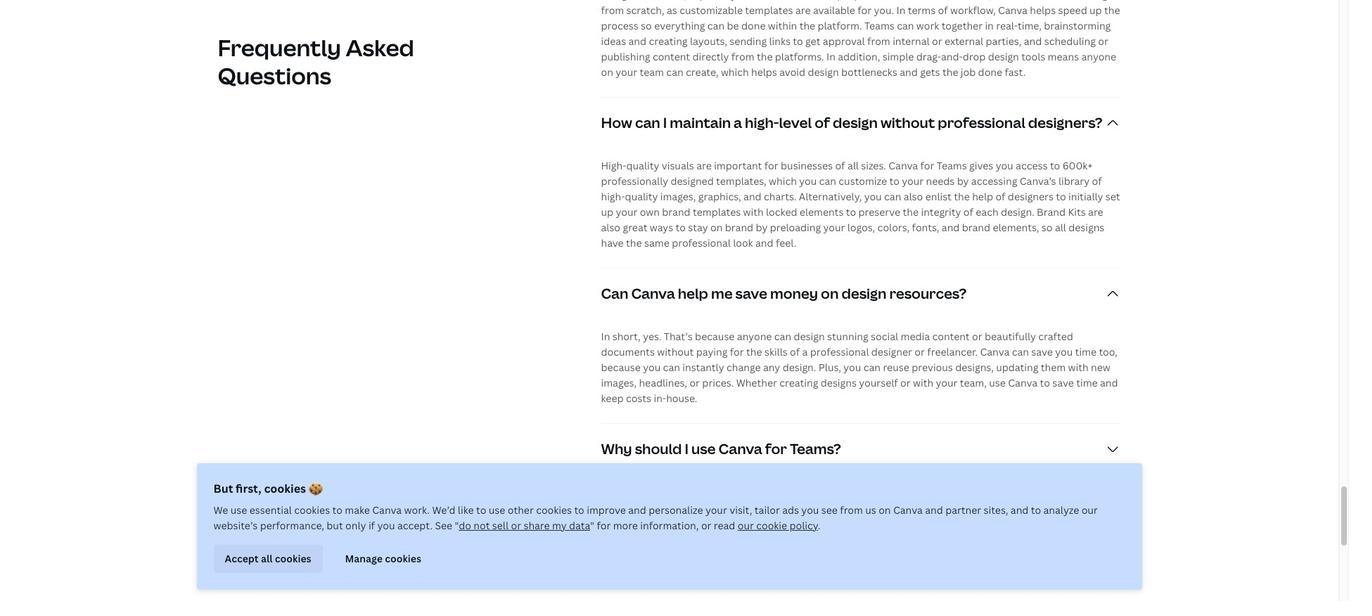 Task type: vqa. For each thing, say whether or not it's contained in the screenshot.
students for Canva for Beginners
no



Task type: locate. For each thing, give the bounding box(es) containing it.
but
[[327, 519, 343, 533]]

all
[[848, 159, 859, 172], [1056, 221, 1067, 234], [261, 552, 273, 566]]

1 horizontal spatial high-
[[745, 113, 780, 132]]

1 horizontal spatial our
[[1082, 504, 1098, 517]]

brand up ways
[[663, 205, 691, 219]]

your inside we use essential cookies to make canva work. we'd like to use other cookies to improve and personalize your visit, tailor ads you see from us on canva and partner sites, and to analyze our website's performance, but only if you accept. see "
[[706, 504, 728, 517]]

your
[[616, 65, 638, 79], [902, 174, 924, 188], [616, 205, 638, 219], [824, 221, 846, 234], [936, 376, 958, 390], [706, 504, 728, 517]]

and down new
[[1101, 376, 1119, 390]]

teams
[[865, 19, 895, 32], [937, 159, 968, 172]]

without inside in short, yes. that's because anyone can design stunning social media content or beautifully crafted documents without paying for the skills of a professional designer or freelancer. canva can save you time too, because you can instantly change any design. plus, you can reuse previous designs, updating them with new images, headlines, or prices. whether creating designs yourself or with your team, use canva to save time and keep costs in-house.
[[658, 346, 694, 359]]

0 horizontal spatial high-
[[601, 190, 625, 203]]

bottlenecks
[[842, 65, 898, 79]]

because down documents at the left of page
[[601, 361, 641, 374]]

done up sending
[[742, 19, 766, 32]]

why should i use canva for teams? button
[[601, 424, 1122, 475]]

and-
[[942, 50, 963, 63]]

but
[[214, 481, 233, 497]]

visuals
[[662, 159, 695, 172]]

for down improve
[[597, 519, 611, 533]]

helps
[[1031, 3, 1057, 17], [752, 65, 778, 79]]

your left needs at the right
[[902, 174, 924, 188]]

0 horizontal spatial professional
[[672, 236, 731, 250]]

templates down there
[[746, 3, 794, 17]]

to down them
[[1041, 376, 1051, 390]]

elements
[[800, 205, 844, 219]]

content inside design takes time, especially when there are multiple parties involved. with canva, there's no need to design from scratch, as customizable templates are available for you. in terms of workflow, canva helps speed up the process so everything can be done within the platform. teams can work together in real-time, brainstorming ideas and creating layouts, sending links to get approval from internal or external parties, and scheduling or publishing content directly from the platforms. in addition, simple drag-and-drop design tools means anyone on your team can create, which helps avoid design bottlenecks and gets the job done fast.
[[653, 50, 691, 63]]

brand
[[663, 205, 691, 219], [726, 221, 754, 234], [963, 221, 991, 234]]

1 horizontal spatial helps
[[1031, 3, 1057, 17]]

website's
[[214, 519, 258, 533]]

1 vertical spatial images,
[[601, 376, 637, 390]]

frequently
[[218, 32, 341, 63]]

0 vertical spatial our
[[1082, 504, 1098, 517]]

done
[[742, 19, 766, 32], [979, 65, 1003, 79]]

design. up elements,
[[1002, 205, 1035, 219]]

can up skills
[[775, 330, 792, 343]]

kits
[[1069, 205, 1087, 219]]

instantly
[[683, 361, 725, 374]]

i inside dropdown button
[[664, 113, 667, 132]]

0 vertical spatial done
[[742, 19, 766, 32]]

available
[[814, 3, 856, 17]]

partner
[[946, 504, 982, 517]]

with inside the high-quality visuals are important for businesses of all sizes. canva for teams gives you access to 600k+ professionally designed templates, which you can customize to your needs by accessing canva's library of high-quality images, graphics, and charts. alternatively, you can also enlist the help of designers to initially set up your own brand templates with locked elements to preserve the integrity of each design. brand kits are also great ways to stay on brand by preloading your logos, colors, fonts, and brand elements, so all designs have the same professional look and feel.
[[744, 205, 764, 219]]

professional down stay
[[672, 236, 731, 250]]

any
[[764, 361, 781, 374]]

manage cookies button
[[334, 545, 433, 574]]

0 vertical spatial professional
[[938, 113, 1026, 132]]

0 vertical spatial creating
[[649, 34, 688, 48]]

i inside dropdown button
[[685, 440, 689, 459]]

designs inside in short, yes. that's because anyone can design stunning social media content or beautifully crafted documents without paying for the skills of a professional designer or freelancer. canva can save you time too, because you can instantly change any design. plus, you can reuse previous designs, updating them with new images, headlines, or prices. whether creating designs yourself or with your team, use canva to save time and keep costs in-house.
[[821, 376, 857, 390]]

i left maintain
[[664, 113, 667, 132]]

1 horizontal spatial up
[[1090, 3, 1103, 17]]

your up read
[[706, 504, 728, 517]]

colors,
[[878, 221, 910, 234]]

creating inside in short, yes. that's because anyone can design stunning social media content or beautifully crafted documents without paying for the skills of a professional designer or freelancer. canva can save you time too, because you can instantly change any design. plus, you can reuse previous designs, updating them with new images, headlines, or prices. whether creating designs yourself or with your team, use canva to save time and keep costs in-house.
[[780, 376, 819, 390]]

from left us
[[841, 504, 863, 517]]

1 horizontal spatial a
[[803, 346, 808, 359]]

so down scratch,
[[641, 19, 652, 32]]

1 vertical spatial done
[[979, 65, 1003, 79]]

cookies inside 'button'
[[275, 552, 311, 566]]

can up alternatively,
[[820, 174, 837, 188]]

with
[[744, 205, 764, 219], [1069, 361, 1089, 374], [914, 376, 934, 390]]

1 horizontal spatial "
[[591, 519, 595, 533]]

on down publishing
[[601, 65, 614, 79]]

1 vertical spatial professional
[[672, 236, 731, 250]]

designers?
[[1029, 113, 1103, 132]]

2 horizontal spatial brand
[[963, 221, 991, 234]]

are
[[795, 0, 811, 1], [796, 3, 811, 17], [697, 159, 712, 172], [1089, 205, 1104, 219]]

teams?
[[790, 440, 842, 459]]

up inside design takes time, especially when there are multiple parties involved. with canva, there's no need to design from scratch, as customizable templates are available for you. in terms of workflow, canva helps speed up the process so everything can be done within the platform. teams can work together in real-time, brainstorming ideas and creating layouts, sending links to get approval from internal or external parties, and scheduling or publishing content directly from the platforms. in addition, simple drag-and-drop design tools means anyone on your team can create, which helps avoid design bottlenecks and gets the job done fast.
[[1090, 3, 1103, 17]]

in down approval
[[827, 50, 836, 63]]

if
[[369, 519, 375, 533]]

1 horizontal spatial done
[[979, 65, 1003, 79]]

a right skills
[[803, 346, 808, 359]]

cookies inside button
[[385, 552, 422, 566]]

so down brand
[[1042, 221, 1053, 234]]

can inside how can i maintain a high-level of design without professional designers? dropdown button
[[636, 113, 661, 132]]

images, inside the high-quality visuals are important for businesses of all sizes. canva for teams gives you access to 600k+ professionally designed templates, which you can customize to your needs by accessing canva's library of high-quality images, graphics, and charts. alternatively, you can also enlist the help of designers to initially set up your own brand templates with locked elements to preserve the integrity of each design. brand kits are also great ways to stay on brand by preloading your logos, colors, fonts, and brand elements, so all designs have the same professional look and feel.
[[661, 190, 696, 203]]

and right sites,
[[1011, 504, 1029, 517]]

2 vertical spatial in
[[601, 330, 610, 343]]

content up team
[[653, 50, 691, 63]]

0 vertical spatial content
[[653, 50, 691, 63]]

0 vertical spatial without
[[881, 113, 936, 132]]

professionally
[[601, 174, 669, 188]]

0 horizontal spatial up
[[601, 205, 614, 219]]

1 horizontal spatial also
[[904, 190, 924, 203]]

which inside the high-quality visuals are important for businesses of all sizes. canva for teams gives you access to 600k+ professionally designed templates, which you can customize to your needs by accessing canva's library of high-quality images, graphics, and charts. alternatively, you can also enlist the help of designers to initially set up your own brand templates with locked elements to preserve the integrity of each design. brand kits are also great ways to stay on brand by preloading your logos, colors, fonts, and brand elements, so all designs have the same professional look and feel.
[[769, 174, 797, 188]]

our right analyze in the right bottom of the page
[[1082, 504, 1098, 517]]

keep
[[601, 392, 624, 405]]

templates inside the high-quality visuals are important for businesses of all sizes. canva for teams gives you access to 600k+ professionally designed templates, which you can customize to your needs by accessing canva's library of high-quality images, graphics, and charts. alternatively, you can also enlist the help of designers to initially set up your own brand templates with locked elements to preserve the integrity of each design. brand kits are also great ways to stay on brand by preloading your logos, colors, fonts, and brand elements, so all designs have the same professional look and feel.
[[693, 205, 741, 219]]

for left teams?
[[766, 440, 787, 459]]

1 vertical spatial our
[[738, 519, 754, 533]]

0 horizontal spatial teams
[[865, 19, 895, 32]]

0 vertical spatial templates
[[746, 3, 794, 17]]

takes
[[636, 0, 661, 1]]

design. inside in short, yes. that's because anyone can design stunning social media content or beautifully crafted documents without paying for the skills of a professional designer or freelancer. canva can save you time too, because you can instantly change any design. plus, you can reuse previous designs, updating them with new images, headlines, or prices. whether creating designs yourself or with your team, use canva to save time and keep costs in-house.
[[783, 361, 817, 374]]

1 vertical spatial all
[[1056, 221, 1067, 234]]

1 vertical spatial designs
[[821, 376, 857, 390]]

1 vertical spatial helps
[[752, 65, 778, 79]]

0 vertical spatial all
[[848, 159, 859, 172]]

with down previous
[[914, 376, 934, 390]]

data
[[569, 519, 591, 533]]

in down involved.
[[897, 3, 906, 17]]

1 horizontal spatial anyone
[[1082, 50, 1117, 63]]

of inside design takes time, especially when there are multiple parties involved. with canva, there's no need to design from scratch, as customizable templates are available for you. in terms of workflow, canva helps speed up the process so everything can be done within the platform. teams can work together in real-time, brainstorming ideas and creating layouts, sending links to get approval from internal or external parties, and scheduling or publishing content directly from the platforms. in addition, simple drag-and-drop design tools means anyone on your team can create, which helps avoid design bottlenecks and gets the job done fast.
[[939, 3, 949, 17]]

terms
[[908, 3, 936, 17]]

0 horizontal spatial help
[[678, 284, 709, 303]]

on right stay
[[711, 221, 723, 234]]

0 horizontal spatial anyone
[[738, 330, 772, 343]]

your inside design takes time, especially when there are multiple parties involved. with canva, there's no need to design from scratch, as customizable templates are available for you. in terms of workflow, canva helps speed up the process so everything can be done within the platform. teams can work together in real-time, brainstorming ideas and creating layouts, sending links to get approval from internal or external parties, and scheduling or publishing content directly from the platforms. in addition, simple drag-and-drop design tools means anyone on your team can create, which helps avoid design bottlenecks and gets the job done fast.
[[616, 65, 638, 79]]

0 horizontal spatial templates
[[693, 205, 741, 219]]

0 horizontal spatial so
[[641, 19, 652, 32]]

1 vertical spatial templates
[[693, 205, 741, 219]]

design inside in short, yes. that's because anyone can design stunning social media content or beautifully crafted documents without paying for the skills of a professional designer or freelancer. canva can save you time too, because you can instantly change any design. plus, you can reuse previous designs, updating them with new images, headlines, or prices. whether creating designs yourself or with your team, use canva to save time and keep costs in-house.
[[794, 330, 825, 343]]

how
[[601, 113, 633, 132]]

up right speed on the right of page
[[1090, 3, 1103, 17]]

1 vertical spatial design.
[[783, 361, 817, 374]]

" right see
[[455, 519, 459, 533]]

1 horizontal spatial images,
[[661, 190, 696, 203]]

0 vertical spatial which
[[721, 65, 749, 79]]

professional
[[938, 113, 1026, 132], [672, 236, 731, 250], [811, 346, 870, 359]]

1 vertical spatial also
[[601, 221, 621, 234]]

1 vertical spatial with
[[1069, 361, 1089, 374]]

time, down no
[[1018, 19, 1042, 32]]

tools
[[1022, 50, 1046, 63]]

and up publishing
[[629, 34, 647, 48]]

0 horizontal spatial done
[[742, 19, 766, 32]]

canva inside design takes time, especially when there are multiple parties involved. with canva, there's no need to design from scratch, as customizable templates are available for you. in terms of workflow, canva helps speed up the process so everything can be done within the platform. teams can work together in real-time, brainstorming ideas and creating layouts, sending links to get approval from internal or external parties, and scheduling or publishing content directly from the platforms. in addition, simple drag-and-drop design tools means anyone on your team can create, which helps avoid design bottlenecks and gets the job done fast.
[[999, 3, 1028, 17]]

integrity
[[922, 205, 962, 219]]

0 vertical spatial design.
[[1002, 205, 1035, 219]]

2 horizontal spatial with
[[1069, 361, 1089, 374]]

0 horizontal spatial "
[[455, 519, 459, 533]]

when
[[739, 0, 765, 1]]

0 horizontal spatial designs
[[821, 376, 857, 390]]

can
[[601, 284, 629, 303]]

for up change
[[730, 346, 744, 359]]

be
[[727, 19, 739, 32]]

design up sizes.
[[833, 113, 878, 132]]

2 horizontal spatial all
[[1056, 221, 1067, 234]]

1 vertical spatial which
[[769, 174, 797, 188]]

can canva help me save money on design resources? button
[[601, 269, 1122, 319]]

save
[[736, 284, 768, 303], [1032, 346, 1054, 359], [1053, 376, 1075, 390]]

canva inside can canva help me save money on design resources? dropdown button
[[632, 284, 675, 303]]

1 vertical spatial save
[[1032, 346, 1054, 359]]

designers
[[1009, 190, 1054, 203]]

help inside dropdown button
[[678, 284, 709, 303]]

accept
[[225, 552, 259, 566]]

1 vertical spatial teams
[[937, 159, 968, 172]]

fonts,
[[913, 221, 940, 234]]

parties
[[855, 0, 888, 1]]

to left analyze in the right bottom of the page
[[1032, 504, 1042, 517]]

alternatively,
[[799, 190, 862, 203]]

teams inside design takes time, especially when there are multiple parties involved. with canva, there's no need to design from scratch, as customizable templates are available for you. in terms of workflow, canva helps speed up the process so everything can be done within the platform. teams can work together in real-time, brainstorming ideas and creating layouts, sending links to get approval from internal or external parties, and scheduling or publishing content directly from the platforms. in addition, simple drag-and-drop design tools means anyone on your team can create, which helps avoid design bottlenecks and gets the job done fast.
[[865, 19, 895, 32]]

0 vertical spatial help
[[973, 190, 994, 203]]

help up each
[[973, 190, 994, 203]]

use right should
[[692, 440, 716, 459]]

0 horizontal spatial by
[[756, 221, 768, 234]]

1 horizontal spatial i
[[685, 440, 689, 459]]

level
[[780, 113, 812, 132]]

1 horizontal spatial which
[[769, 174, 797, 188]]

without down that's
[[658, 346, 694, 359]]

0 horizontal spatial all
[[261, 552, 273, 566]]

without inside dropdown button
[[881, 113, 936, 132]]

0 horizontal spatial which
[[721, 65, 749, 79]]

0 horizontal spatial content
[[653, 50, 691, 63]]

why
[[601, 440, 633, 459]]

0 vertical spatial save
[[736, 284, 768, 303]]

all inside 'button'
[[261, 552, 273, 566]]

1 horizontal spatial creating
[[780, 376, 819, 390]]

1 horizontal spatial templates
[[746, 3, 794, 17]]

because up paying
[[695, 330, 735, 343]]

1 horizontal spatial all
[[848, 159, 859, 172]]

0 vertical spatial time
[[1076, 346, 1097, 359]]

as
[[667, 3, 678, 17]]

paying
[[697, 346, 728, 359]]

sending
[[730, 34, 767, 48]]

involved.
[[890, 0, 934, 1]]

on inside dropdown button
[[821, 284, 839, 303]]

canva up 'if'
[[373, 504, 402, 517]]

manage cookies
[[345, 552, 422, 566]]

1 vertical spatial time,
[[1018, 19, 1042, 32]]

high- inside the high-quality visuals are important for businesses of all sizes. canva for teams gives you access to 600k+ professionally designed templates, which you can customize to your needs by accessing canva's library of high-quality images, graphics, and charts. alternatively, you can also enlist the help of designers to initially set up your own brand templates with locked elements to preserve the integrity of each design. brand kits are also great ways to stay on brand by preloading your logos, colors, fonts, and brand elements, so all designs have the same professional look and feel.
[[601, 190, 625, 203]]

our inside we use essential cookies to make canva work. we'd like to use other cookies to improve and personalize your visit, tailor ads you see from us on canva and partner sites, and to analyze our website's performance, but only if you accept. see "
[[1082, 504, 1098, 517]]

need
[[1045, 0, 1068, 1]]

1 " from the left
[[455, 519, 459, 533]]

the up the fonts,
[[903, 205, 919, 219]]

designs down kits
[[1069, 221, 1105, 234]]

0 vertical spatial by
[[958, 174, 970, 188]]

use inside in short, yes. that's because anyone can design stunning social media content or beautifully crafted documents without paying for the skills of a professional designer or freelancer. canva can save you time too, because you can instantly change any design. plus, you can reuse previous designs, updating them with new images, headlines, or prices. whether creating designs yourself or with your team, use canva to save time and keep costs in-house.
[[990, 376, 1006, 390]]

or down reuse
[[901, 376, 911, 390]]

templates down graphics,
[[693, 205, 741, 219]]

a inside in short, yes. that's because anyone can design stunning social media content or beautifully crafted documents without paying for the skills of a professional designer or freelancer. canva can save you time too, because you can instantly change any design. plus, you can reuse previous designs, updating them with new images, headlines, or prices. whether creating designs yourself or with your team, use canva to save time and keep costs in-house.
[[803, 346, 808, 359]]

help inside the high-quality visuals are important for businesses of all sizes. canva for teams gives you access to 600k+ professionally designed templates, which you can customize to your needs by accessing canva's library of high-quality images, graphics, and charts. alternatively, you can also enlist the help of designers to initially set up your own brand templates with locked elements to preserve the integrity of each design. brand kits are also great ways to stay on brand by preloading your logos, colors, fonts, and brand elements, so all designs have the same professional look and feel.
[[973, 190, 994, 203]]

a right maintain
[[734, 113, 743, 132]]

accessing
[[972, 174, 1018, 188]]

time, up the as
[[663, 0, 687, 1]]

up up have
[[601, 205, 614, 219]]

1 horizontal spatial with
[[914, 376, 934, 390]]

cookie
[[757, 519, 788, 533]]

by
[[958, 174, 970, 188], [756, 221, 768, 234]]

design down parties,
[[989, 50, 1020, 63]]

use right team, on the bottom
[[990, 376, 1006, 390]]

1 horizontal spatial help
[[973, 190, 994, 203]]

external
[[945, 34, 984, 48]]

0 vertical spatial in
[[897, 3, 906, 17]]

design. right any
[[783, 361, 817, 374]]

your inside in short, yes. that's because anyone can design stunning social media content or beautifully crafted documents without paying for the skills of a professional designer or freelancer. canva can save you time too, because you can instantly change any design. plus, you can reuse previous designs, updating them with new images, headlines, or prices. whether creating designs yourself or with your team, use canva to save time and keep costs in-house.
[[936, 376, 958, 390]]

1 horizontal spatial so
[[1042, 221, 1053, 234]]

design up stunning
[[842, 284, 887, 303]]

1 horizontal spatial content
[[933, 330, 970, 343]]

platform.
[[818, 19, 863, 32]]

1 vertical spatial help
[[678, 284, 709, 303]]

crafted
[[1039, 330, 1074, 343]]

canva right the can
[[632, 284, 675, 303]]

save down them
[[1053, 376, 1075, 390]]

anyone up skills
[[738, 330, 772, 343]]

freelancer.
[[928, 346, 978, 359]]

from down sending
[[732, 50, 755, 63]]

access
[[1016, 159, 1048, 172]]

because
[[695, 330, 735, 343], [601, 361, 641, 374]]

professional inside dropdown button
[[938, 113, 1026, 132]]

brand
[[1038, 205, 1066, 219]]

0 vertical spatial i
[[664, 113, 667, 132]]

or left read
[[702, 519, 712, 533]]

have
[[601, 236, 624, 250]]

which up 'charts.'
[[769, 174, 797, 188]]

0 vertical spatial designs
[[1069, 221, 1105, 234]]

0 horizontal spatial creating
[[649, 34, 688, 48]]

you up 'headlines,'
[[643, 361, 661, 374]]

0 horizontal spatial images,
[[601, 376, 637, 390]]

0 vertical spatial helps
[[1031, 3, 1057, 17]]

0 vertical spatial teams
[[865, 19, 895, 32]]

done right job
[[979, 65, 1003, 79]]

canva up visit,
[[719, 440, 763, 459]]

to up brand
[[1057, 190, 1067, 203]]

0 vertical spatial up
[[1090, 3, 1103, 17]]

0 vertical spatial images,
[[661, 190, 696, 203]]

scratch,
[[627, 3, 665, 17]]

1 horizontal spatial by
[[958, 174, 970, 188]]

1 vertical spatial without
[[658, 346, 694, 359]]

from
[[601, 3, 624, 17], [868, 34, 891, 48], [732, 50, 755, 63], [841, 504, 863, 517]]

save right me
[[736, 284, 768, 303]]

new
[[1092, 361, 1111, 374]]

preloading
[[770, 221, 821, 234]]

of down accessing
[[996, 190, 1006, 203]]

0 horizontal spatial with
[[744, 205, 764, 219]]

also left enlist
[[904, 190, 924, 203]]

sizes.
[[862, 159, 887, 172]]

i right should
[[685, 440, 689, 459]]

0 vertical spatial high-
[[745, 113, 780, 132]]

skills
[[765, 346, 788, 359]]

accept.
[[398, 519, 433, 533]]

teams up needs at the right
[[937, 159, 968, 172]]

so inside design takes time, especially when there are multiple parties involved. with canva, there's no need to design from scratch, as customizable templates are available for you. in terms of workflow, canva helps speed up the process so everything can be done within the platform. teams can work together in real-time, brainstorming ideas and creating layouts, sending links to get approval from internal or external parties, and scheduling or publishing content directly from the platforms. in addition, simple drag-and-drop design tools means anyone on your team can create, which helps avoid design bottlenecks and gets the job done fast.
[[641, 19, 652, 32]]

for inside in short, yes. that's because anyone can design stunning social media content or beautifully crafted documents without paying for the skills of a professional designer or freelancer. canva can save you time too, because you can instantly change any design. plus, you can reuse previous designs, updating them with new images, headlines, or prices. whether creating designs yourself or with your team, use canva to save time and keep costs in-house.
[[730, 346, 744, 359]]

the inside in short, yes. that's because anyone can design stunning social media content or beautifully crafted documents without paying for the skills of a professional designer or freelancer. canva can save you time too, because you can instantly change any design. plus, you can reuse previous designs, updating them with new images, headlines, or prices. whether creating designs yourself or with your team, use canva to save time and keep costs in-house.
[[747, 346, 763, 359]]

1 vertical spatial up
[[601, 205, 614, 219]]

1 vertical spatial a
[[803, 346, 808, 359]]

2 horizontal spatial professional
[[938, 113, 1026, 132]]

high- down 'professionally'
[[601, 190, 625, 203]]

designed
[[671, 174, 714, 188]]

0 horizontal spatial also
[[601, 221, 621, 234]]

with left locked
[[744, 205, 764, 219]]

from down design
[[601, 3, 624, 17]]

0 horizontal spatial without
[[658, 346, 694, 359]]

teams inside the high-quality visuals are important for businesses of all sizes. canva for teams gives you access to 600k+ professionally designed templates, which you can customize to your needs by accessing canva's library of high-quality images, graphics, and charts. alternatively, you can also enlist the help of designers to initially set up your own brand templates with locked elements to preserve the integrity of each design. brand kits are also great ways to stay on brand by preloading your logos, colors, fonts, and brand elements, so all designs have the same professional look and feel.
[[937, 159, 968, 172]]

canva inside the high-quality visuals are important for businesses of all sizes. canva for teams gives you access to 600k+ professionally designed templates, which you can customize to your needs by accessing canva's library of high-quality images, graphics, and charts. alternatively, you can also enlist the help of designers to initially set up your own brand templates with locked elements to preserve the integrity of each design. brand kits are also great ways to stay on brand by preloading your logos, colors, fonts, and brand elements, so all designs have the same professional look and feel.
[[889, 159, 919, 172]]

design inside dropdown button
[[842, 284, 887, 303]]

1 vertical spatial because
[[601, 361, 641, 374]]

0 horizontal spatial a
[[734, 113, 743, 132]]

maintain
[[670, 113, 731, 132]]

2 vertical spatial professional
[[811, 346, 870, 359]]

on inside the high-quality visuals are important for businesses of all sizes. canva for teams gives you access to 600k+ professionally designed templates, which you can customize to your needs by accessing canva's library of high-quality images, graphics, and charts. alternatively, you can also enlist the help of designers to initially set up your own brand templates with locked elements to preserve the integrity of each design. brand kits are also great ways to stay on brand by preloading your logos, colors, fonts, and brand elements, so all designs have the same professional look and feel.
[[711, 221, 723, 234]]

1 vertical spatial anyone
[[738, 330, 772, 343]]

to right customize
[[890, 174, 900, 188]]

professional up gives
[[938, 113, 1026, 132]]

look
[[734, 236, 754, 250]]

for
[[858, 3, 872, 17], [765, 159, 779, 172], [921, 159, 935, 172], [730, 346, 744, 359], [766, 440, 787, 459], [597, 519, 611, 533]]

approval
[[823, 34, 865, 48]]

0 vertical spatial so
[[641, 19, 652, 32]]

2 vertical spatial all
[[261, 552, 273, 566]]

teams down "you."
[[865, 19, 895, 32]]

to inside in short, yes. that's because anyone can design stunning social media content or beautifully crafted documents without paying for the skills of a professional designer or freelancer. canva can save you time too, because you can instantly change any design. plus, you can reuse previous designs, updating them with new images, headlines, or prices. whether creating designs yourself or with your team, use canva to save time and keep costs in-house.
[[1041, 376, 1051, 390]]

time up new
[[1076, 346, 1097, 359]]

design up plus,
[[794, 330, 825, 343]]

1 vertical spatial high-
[[601, 190, 625, 203]]

can down customizable
[[708, 19, 725, 32]]

read
[[714, 519, 736, 533]]

can canva help me save money on design resources?
[[601, 284, 967, 303]]



Task type: describe. For each thing, give the bounding box(es) containing it.
beautifully
[[985, 330, 1037, 343]]

process
[[601, 19, 639, 32]]

logos,
[[848, 221, 876, 234]]

designer
[[872, 346, 913, 359]]

cookies up the essential
[[264, 481, 306, 497]]

anyone inside design takes time, especially when there are multiple parties involved. with canva, there's no need to design from scratch, as customizable templates are available for you. in terms of workflow, canva helps speed up the process so everything can be done within the platform. teams can work together in real-time, brainstorming ideas and creating layouts, sending links to get approval from internal or external parties, and scheduling or publishing content directly from the platforms. in addition, simple drag-and-drop design tools means anyone on your team can create, which helps avoid design bottlenecks and gets the job done fast.
[[1082, 50, 1117, 63]]

0 vertical spatial time,
[[663, 0, 687, 1]]

improve
[[587, 504, 626, 517]]

accept all cookies button
[[214, 545, 323, 574]]

2 vertical spatial save
[[1053, 376, 1075, 390]]

or down instantly
[[690, 376, 700, 390]]

gives
[[970, 159, 994, 172]]

to up speed on the right of page
[[1071, 0, 1081, 1]]

are up designed
[[697, 159, 712, 172]]

ways
[[650, 221, 674, 234]]

i for maintain
[[664, 113, 667, 132]]

that's
[[664, 330, 693, 343]]

can up updating
[[1013, 346, 1030, 359]]

0 vertical spatial quality
[[627, 159, 660, 172]]

same
[[645, 236, 670, 250]]

drop
[[963, 50, 986, 63]]

questions
[[218, 61, 332, 91]]

you up policy
[[802, 504, 820, 517]]

professional inside the high-quality visuals are important for businesses of all sizes. canva for teams gives you access to 600k+ professionally designed templates, which you can customize to your needs by accessing canva's library of high-quality images, graphics, and charts. alternatively, you can also enlist the help of designers to initially set up your own brand templates with locked elements to preserve the integrity of each design. brand kits are also great ways to stay on brand by preloading your logos, colors, fonts, and brand elements, so all designs have the same professional look and feel.
[[672, 236, 731, 250]]

needs
[[927, 174, 955, 188]]

other
[[508, 504, 534, 517]]

canva right us
[[894, 504, 923, 517]]

canva's
[[1020, 174, 1057, 188]]

templates inside design takes time, especially when there are multiple parties involved. with canva, there's no need to design from scratch, as customizable templates are available for you. in terms of workflow, canva helps speed up the process so everything can be done within the platform. teams can work together in real-time, brainstorming ideas and creating layouts, sending links to get approval from internal or external parties, and scheduling or publishing content directly from the platforms. in addition, simple drag-and-drop design tools means anyone on your team can create, which helps avoid design bottlenecks and gets the job done fast.
[[746, 3, 794, 17]]

customizable
[[680, 3, 743, 17]]

to right like
[[477, 504, 487, 517]]

of inside in short, yes. that's because anyone can design stunning social media content or beautifully crafted documents without paying for the skills of a professional designer or freelancer. canva can save you time too, because you can instantly change any design. plus, you can reuse previous designs, updating them with new images, headlines, or prices. whether creating designs yourself or with your team, use canva to save time and keep costs in-house.
[[790, 346, 800, 359]]

from inside we use essential cookies to make canva work. we'd like to use other cookies to improve and personalize your visit, tailor ads you see from us on canva and partner sites, and to analyze our website's performance, but only if you accept. see "
[[841, 504, 863, 517]]

plus,
[[819, 361, 842, 374]]

links
[[770, 34, 791, 48]]

design down platforms.
[[808, 65, 839, 79]]

save inside dropdown button
[[736, 284, 768, 303]]

to left 'get'
[[793, 34, 804, 48]]

policy
[[790, 519, 818, 533]]

you right 'if'
[[378, 519, 395, 533]]

cookies up my
[[536, 504, 572, 517]]

to left '600k+'
[[1051, 159, 1061, 172]]

of up customize
[[836, 159, 846, 172]]

whether
[[737, 376, 778, 390]]

make
[[345, 504, 370, 517]]

are up within
[[796, 3, 811, 17]]

to up "logos,"
[[847, 205, 857, 219]]

short,
[[613, 330, 641, 343]]

do not sell or share my data " for more information, or read our cookie policy .
[[459, 519, 821, 533]]

for up needs at the right
[[921, 159, 935, 172]]

the down great
[[626, 236, 642, 250]]

can right team
[[667, 65, 684, 79]]

and right look
[[756, 236, 774, 250]]

workflow,
[[951, 3, 996, 17]]

the down links
[[757, 50, 773, 63]]

how can i maintain a high-level of design without professional designers?
[[601, 113, 1103, 132]]

to up data
[[575, 504, 585, 517]]

are down initially
[[1089, 205, 1104, 219]]

do
[[459, 519, 472, 533]]

the down and- at top
[[943, 65, 959, 79]]

within
[[768, 19, 798, 32]]

the right enlist
[[955, 190, 970, 203]]

and up tools
[[1025, 34, 1043, 48]]

brainstorming
[[1045, 19, 1112, 32]]

preserve
[[859, 205, 901, 219]]

can up the preserve
[[885, 190, 902, 203]]

1 horizontal spatial time,
[[1018, 19, 1042, 32]]

0 horizontal spatial brand
[[663, 205, 691, 219]]

or down brainstorming
[[1099, 34, 1109, 48]]

to left stay
[[676, 221, 686, 234]]

sell
[[493, 519, 509, 533]]

you up accessing
[[996, 159, 1014, 172]]

yes.
[[643, 330, 662, 343]]

in
[[986, 19, 994, 32]]

prices.
[[703, 376, 734, 390]]

and down templates, on the top right of page
[[744, 190, 762, 203]]

own
[[640, 205, 660, 219]]

i for use
[[685, 440, 689, 459]]

cookies down 🍪
[[294, 504, 330, 517]]

1 vertical spatial time
[[1077, 376, 1098, 390]]

parties,
[[986, 34, 1022, 48]]

a inside dropdown button
[[734, 113, 743, 132]]

set
[[1106, 190, 1121, 203]]

design inside dropdown button
[[833, 113, 878, 132]]

in inside in short, yes. that's because anyone can design stunning social media content or beautifully crafted documents without paying for the skills of a professional designer or freelancer. canva can save you time too, because you can instantly change any design. plus, you can reuse previous designs, updating them with new images, headlines, or prices. whether creating designs yourself or with your team, use canva to save time and keep costs in-house.
[[601, 330, 610, 343]]

job
[[961, 65, 976, 79]]

elements,
[[993, 221, 1040, 234]]

can up 'headlines,'
[[663, 361, 681, 374]]

do not sell or share my data link
[[459, 519, 591, 533]]

and down simple
[[900, 65, 918, 79]]

for inside design takes time, especially when there are multiple parties involved. with canva, there's no need to design from scratch, as customizable templates are available for you. in terms of workflow, canva helps speed up the process so everything can be done within the platform. teams can work together in real-time, brainstorming ideas and creating layouts, sending links to get approval from internal or external parties, and scheduling or publishing content directly from the platforms. in addition, simple drag-and-drop design tools means anyone on your team can create, which helps avoid design bottlenecks and gets the job done fast.
[[858, 3, 872, 17]]

so inside the high-quality visuals are important for businesses of all sizes. canva for teams gives you access to 600k+ professionally designed templates, which you can customize to your needs by accessing canva's library of high-quality images, graphics, and charts. alternatively, you can also enlist the help of designers to initially set up your own brand templates with locked elements to preserve the integrity of each design. brand kits are also great ways to stay on brand by preloading your logos, colors, fonts, and brand elements, so all designs have the same professional look and feel.
[[1042, 221, 1053, 234]]

resources?
[[890, 284, 967, 303]]

multiple
[[813, 0, 852, 1]]

or up drag-
[[933, 34, 943, 48]]

locked
[[766, 205, 798, 219]]

no
[[1030, 0, 1042, 1]]

professional inside in short, yes. that's because anyone can design stunning social media content or beautifully crafted documents without paying for the skills of a professional designer or freelancer. canva can save you time too, because you can instantly change any design. plus, you can reuse previous designs, updating them with new images, headlines, or prices. whether creating designs yourself or with your team, use canva to save time and keep costs in-house.
[[811, 346, 870, 359]]

on inside we use essential cookies to make canva work. we'd like to use other cookies to improve and personalize your visit, tailor ads you see from us on canva and partner sites, and to analyze our website's performance, but only if you accept. see "
[[879, 504, 891, 517]]

0 horizontal spatial helps
[[752, 65, 778, 79]]

or right sell
[[511, 519, 522, 533]]

🍪
[[309, 481, 323, 497]]

of inside how can i maintain a high-level of design without professional designers? dropdown button
[[815, 113, 830, 132]]

ads
[[783, 504, 800, 517]]

headlines,
[[639, 376, 688, 390]]

in-
[[654, 392, 667, 405]]

the up 'get'
[[800, 19, 816, 32]]

1 vertical spatial in
[[827, 50, 836, 63]]

you.
[[875, 3, 895, 17]]

manage
[[345, 552, 383, 566]]

you down crafted
[[1056, 346, 1074, 359]]

and left partner
[[926, 504, 944, 517]]

visit,
[[730, 504, 753, 517]]

1 vertical spatial by
[[756, 221, 768, 234]]

stunning
[[828, 330, 869, 343]]

designs inside the high-quality visuals are important for businesses of all sizes. canva for teams gives you access to 600k+ professionally designed templates, which you can customize to your needs by accessing canva's library of high-quality images, graphics, and charts. alternatively, you can also enlist the help of designers to initially set up your own brand templates with locked elements to preserve the integrity of each design. brand kits are also great ways to stay on brand by preloading your logos, colors, fonts, and brand elements, so all designs have the same professional look and feel.
[[1069, 221, 1105, 234]]

1 horizontal spatial brand
[[726, 221, 754, 234]]

avoid
[[780, 65, 806, 79]]

like
[[458, 504, 474, 517]]

of up initially
[[1093, 174, 1103, 188]]

2 horizontal spatial in
[[897, 3, 906, 17]]

but first, cookies 🍪
[[214, 481, 323, 497]]

for inside dropdown button
[[766, 440, 787, 459]]

see
[[822, 504, 838, 517]]

in short, yes. that's because anyone can design stunning social media content or beautifully crafted documents without paying for the skills of a professional designer or freelancer. canva can save you time too, because you can instantly change any design. plus, you can reuse previous designs, updating them with new images, headlines, or prices. whether creating designs yourself or with your team, use canva to save time and keep costs in-house.
[[601, 330, 1119, 405]]

design
[[601, 0, 634, 1]]

use up sell
[[489, 504, 506, 517]]

design. inside the high-quality visuals are important for businesses of all sizes. canva for teams gives you access to 600k+ professionally designed templates, which you can customize to your needs by accessing canva's library of high-quality images, graphics, and charts. alternatively, you can also enlist the help of designers to initially set up your own brand templates with locked elements to preserve the integrity of each design. brand kits are also great ways to stay on brand by preloading your logos, colors, fonts, and brand elements, so all designs have the same professional look and feel.
[[1002, 205, 1035, 219]]

images, inside in short, yes. that's because anyone can design stunning social media content or beautifully crafted documents without paying for the skills of a professional designer or freelancer. canva can save you time too, because you can instantly change any design. plus, you can reuse previous designs, updating them with new images, headlines, or prices. whether creating designs yourself or with your team, use canva to save time and keep costs in-house.
[[601, 376, 637, 390]]

ideas
[[601, 34, 626, 48]]

how can i maintain a high-level of design without professional designers? button
[[601, 98, 1122, 148]]

information,
[[641, 519, 699, 533]]

0 vertical spatial also
[[904, 190, 924, 203]]

1 vertical spatial quality
[[625, 190, 658, 203]]

canva down updating
[[1009, 376, 1038, 390]]

which inside design takes time, especially when there are multiple parties involved. with canva, there's no need to design from scratch, as customizable templates are available for you. in terms of workflow, canva helps speed up the process so everything can be done within the platform. teams can work together in real-time, brainstorming ideas and creating layouts, sending links to get approval from internal or external parties, and scheduling or publishing content directly from the platforms. in addition, simple drag-and-drop design tools means anyone on your team can create, which helps avoid design bottlenecks and gets the job done fast.
[[721, 65, 749, 79]]

library
[[1059, 174, 1090, 188]]

creating inside design takes time, especially when there are multiple parties involved. with canva, there's no need to design from scratch, as customizable templates are available for you. in terms of workflow, canva helps speed up the process so everything can be done within the platform. teams can work together in real-time, brainstorming ideas and creating layouts, sending links to get approval from internal or external parties, and scheduling or publishing content directly from the platforms. in addition, simple drag-and-drop design tools means anyone on your team can create, which helps avoid design bottlenecks and gets the job done fast.
[[649, 34, 688, 48]]

reuse
[[884, 361, 910, 374]]

of left each
[[964, 205, 974, 219]]

0 horizontal spatial because
[[601, 361, 641, 374]]

canva down beautifully
[[981, 346, 1010, 359]]

team,
[[961, 376, 987, 390]]

the up brainstorming
[[1105, 3, 1121, 17]]

you up the preserve
[[865, 190, 882, 203]]

we use essential cookies to make canva work. we'd like to use other cookies to improve and personalize your visit, tailor ads you see from us on canva and partner sites, and to analyze our website's performance, but only if you accept. see "
[[214, 504, 1098, 533]]

anyone inside in short, yes. that's because anyone can design stunning social media content or beautifully crafted documents without paying for the skills of a professional designer or freelancer. canva can save you time too, because you can instantly change any design. plus, you can reuse previous designs, updating them with new images, headlines, or prices. whether creating designs yourself or with your team, use canva to save time and keep costs in-house.
[[738, 330, 772, 343]]

and down the integrity
[[942, 221, 960, 234]]

we'd
[[432, 504, 456, 517]]

from up simple
[[868, 34, 891, 48]]

on inside design takes time, especially when there are multiple parties involved. with canva, there's no need to design from scratch, as customizable templates are available for you. in terms of workflow, canva helps speed up the process so everything can be done within the platform. teams can work together in real-time, brainstorming ideas and creating layouts, sending links to get approval from internal or external parties, and scheduling or publishing content directly from the platforms. in addition, simple drag-and-drop design tools means anyone on your team can create, which helps avoid design bottlenecks and gets the job done fast.
[[601, 65, 614, 79]]

600k+
[[1063, 159, 1093, 172]]

why should i use canva for teams?
[[601, 440, 842, 459]]

you right plus,
[[844, 361, 862, 374]]

you down businesses
[[800, 174, 817, 188]]

canva inside why should i use canva for teams? dropdown button
[[719, 440, 763, 459]]

are right there
[[795, 0, 811, 1]]

especially
[[690, 0, 737, 1]]

can up 'internal'
[[897, 19, 915, 32]]

and inside in short, yes. that's because anyone can design stunning social media content or beautifully crafted documents without paying for the skills of a professional designer or freelancer. canva can save you time too, because you can instantly change any design. plus, you can reuse previous designs, updating them with new images, headlines, or prices. whether creating designs yourself or with your team, use canva to save time and keep costs in-house.
[[1101, 376, 1119, 390]]

house.
[[667, 392, 698, 405]]

use inside dropdown button
[[692, 440, 716, 459]]

share
[[524, 519, 550, 533]]

and up the do not sell or share my data " for more information, or read our cookie policy .
[[629, 504, 647, 517]]

0 horizontal spatial our
[[738, 519, 754, 533]]

costs
[[626, 392, 652, 405]]

asked
[[346, 32, 414, 63]]

design up speed on the right of page
[[1083, 0, 1114, 1]]

charts.
[[764, 190, 797, 203]]

to up but
[[333, 504, 343, 517]]

2 " from the left
[[591, 519, 595, 533]]

up inside the high-quality visuals are important for businesses of all sizes. canva for teams gives you access to 600k+ professionally designed templates, which you can customize to your needs by accessing canva's library of high-quality images, graphics, and charts. alternatively, you can also enlist the help of designers to initially set up your own brand templates with locked elements to preserve the integrity of each design. brand kits are also great ways to stay on brand by preloading your logos, colors, fonts, and brand elements, so all designs have the same professional look and feel.
[[601, 205, 614, 219]]

essential
[[250, 504, 292, 517]]

social
[[871, 330, 899, 343]]

performance,
[[260, 519, 324, 533]]

" inside we use essential cookies to make canva work. we'd like to use other cookies to improve and personalize your visit, tailor ads you see from us on canva and partner sites, and to analyze our website's performance, but only if you accept. see "
[[455, 519, 459, 533]]

feel.
[[776, 236, 797, 250]]

or down media
[[915, 346, 925, 359]]

1 horizontal spatial because
[[695, 330, 735, 343]]

tailor
[[755, 504, 780, 517]]

only
[[346, 519, 366, 533]]

high- inside dropdown button
[[745, 113, 780, 132]]

your down elements
[[824, 221, 846, 234]]

for up 'charts.'
[[765, 159, 779, 172]]

can up 'yourself'
[[864, 361, 881, 374]]

content inside in short, yes. that's because anyone can design stunning social media content or beautifully crafted documents without paying for the skills of a professional designer or freelancer. canva can save you time too, because you can instantly change any design. plus, you can reuse previous designs, updating them with new images, headlines, or prices. whether creating designs yourself or with your team, use canva to save time and keep costs in-house.
[[933, 330, 970, 343]]

or up 'freelancer.'
[[973, 330, 983, 343]]

use up website's
[[231, 504, 247, 517]]

documents
[[601, 346, 655, 359]]

speed
[[1059, 3, 1088, 17]]

your up great
[[616, 205, 638, 219]]

.
[[818, 519, 821, 533]]



